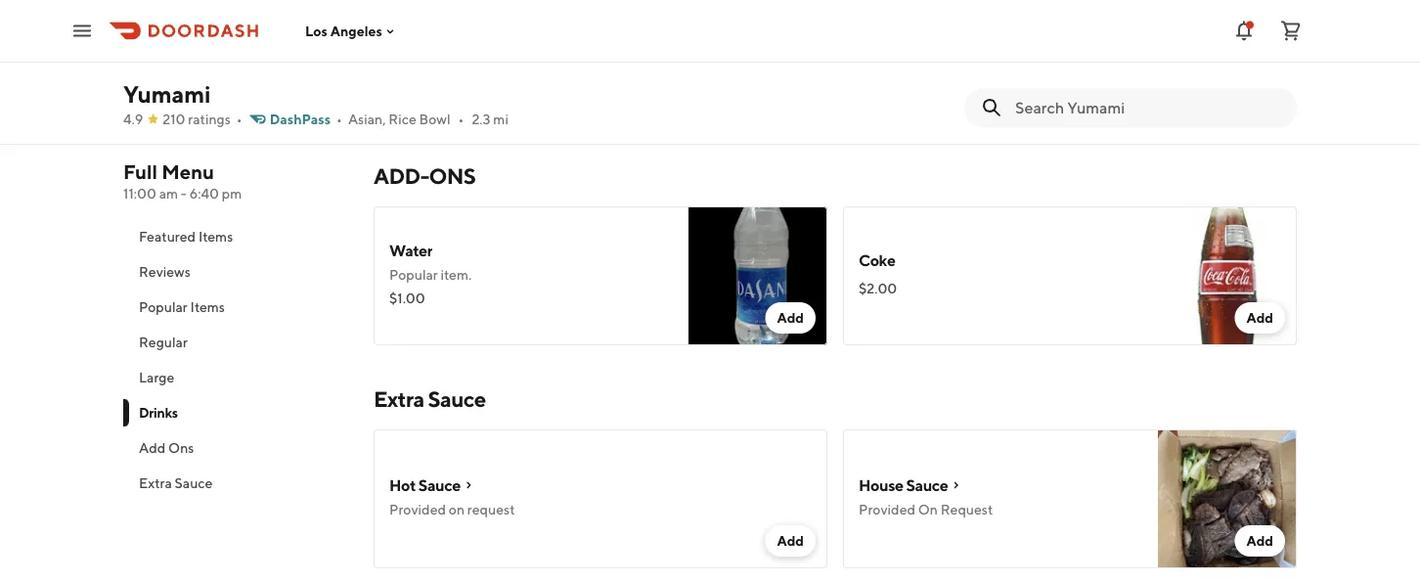 Task type: locate. For each thing, give the bounding box(es) containing it.
items for featured items
[[199, 228, 233, 245]]

•
[[237, 111, 242, 127], [337, 111, 342, 127], [459, 111, 464, 127]]

• right 'ratings'
[[237, 111, 242, 127]]

popular up $1.00
[[389, 267, 438, 283]]

provided down house
[[859, 502, 916, 518]]

1 horizontal spatial extra sauce
[[374, 387, 486, 412]]

los angeles button
[[305, 23, 398, 39]]

1 horizontal spatial extra
[[374, 387, 424, 412]]

• left 2.3
[[459, 111, 464, 127]]

0 horizontal spatial popular
[[139, 299, 188, 315]]

-
[[181, 185, 187, 202]]

rice
[[389, 111, 417, 127]]

0 vertical spatial extra
[[374, 387, 424, 412]]

1 horizontal spatial popular
[[389, 267, 438, 283]]

items down the reviews button
[[190, 299, 225, 315]]

1 horizontal spatial $2.00
[[859, 280, 898, 297]]

0 horizontal spatial provided
[[389, 502, 446, 518]]

provided down hot sauce
[[389, 502, 446, 518]]

Item Search search field
[[1016, 97, 1282, 118]]

210 ratings •
[[163, 111, 242, 127]]

0 horizontal spatial extra sauce
[[139, 475, 213, 491]]

add for water
[[777, 310, 804, 326]]

0 vertical spatial items
[[199, 228, 233, 245]]

angeles
[[331, 23, 383, 39]]

2 horizontal spatial •
[[459, 111, 464, 127]]

extra
[[374, 387, 424, 412], [139, 475, 172, 491]]

water popular item. $1.00
[[389, 241, 472, 306]]

0 horizontal spatial $2.00
[[389, 57, 428, 73]]

pm
[[222, 185, 242, 202]]

0 vertical spatial popular
[[389, 267, 438, 283]]

items up the reviews button
[[199, 228, 233, 245]]

$2.00 down sprite
[[389, 57, 428, 73]]

reviews button
[[123, 254, 350, 290]]

1 vertical spatial popular
[[139, 299, 188, 315]]

$2.00 down coke
[[859, 280, 898, 297]]

0 horizontal spatial extra
[[139, 475, 172, 491]]

popular
[[389, 267, 438, 283], [139, 299, 188, 315]]

on
[[449, 502, 465, 518]]

hot sauce
[[389, 476, 461, 495]]

extra sauce
[[374, 387, 486, 412], [139, 475, 213, 491]]

extra sauce inside extra sauce button
[[139, 475, 213, 491]]

add button
[[766, 302, 816, 334], [1235, 302, 1286, 334], [766, 525, 816, 557], [1235, 525, 1286, 557]]

• left asian,
[[337, 111, 342, 127]]

1 vertical spatial items
[[190, 299, 225, 315]]

popular up regular
[[139, 299, 188, 315]]

sauce
[[428, 387, 486, 412], [175, 475, 213, 491], [419, 476, 461, 495], [907, 476, 949, 495]]

0 horizontal spatial •
[[237, 111, 242, 127]]

items for popular items
[[190, 299, 225, 315]]

add
[[777, 310, 804, 326], [1247, 310, 1274, 326], [139, 440, 166, 456], [777, 533, 804, 549], [1247, 533, 1274, 549]]

$2.00
[[389, 57, 428, 73], [859, 280, 898, 297]]

bowl
[[419, 111, 451, 127]]

2.3
[[472, 111, 491, 127]]

items
[[199, 228, 233, 245], [190, 299, 225, 315]]

water
[[389, 241, 433, 260]]

house sauce
[[859, 476, 949, 495]]

request
[[941, 502, 994, 518]]

ratings
[[188, 111, 231, 127]]

mi
[[494, 111, 509, 127]]

house sauce image
[[1159, 430, 1298, 569]]

am
[[159, 185, 178, 202]]

sprite
[[389, 28, 431, 46]]

extra down add ons
[[139, 475, 172, 491]]

extra sauce button
[[123, 466, 350, 501]]

1 vertical spatial extra
[[139, 475, 172, 491]]

1 horizontal spatial •
[[337, 111, 342, 127]]

popular inside the water popular item. $1.00
[[389, 267, 438, 283]]

los angeles
[[305, 23, 383, 39]]

sauce up hot sauce
[[428, 387, 486, 412]]

popular inside button
[[139, 299, 188, 315]]

provided on request
[[859, 502, 994, 518]]

extra sauce up hot sauce
[[374, 387, 486, 412]]

provided
[[389, 502, 446, 518], [859, 502, 916, 518]]

0 vertical spatial $2.00
[[389, 57, 428, 73]]

extra sauce down ons on the left bottom of the page
[[139, 475, 213, 491]]

2 provided from the left
[[859, 502, 916, 518]]

1 horizontal spatial provided
[[859, 502, 916, 518]]

extra up hot
[[374, 387, 424, 412]]

sauce down ons on the left bottom of the page
[[175, 475, 213, 491]]

ons
[[429, 163, 476, 189]]

1 provided from the left
[[389, 502, 446, 518]]

1 vertical spatial $2.00
[[859, 280, 898, 297]]

1 vertical spatial extra sauce
[[139, 475, 213, 491]]

asian, rice bowl • 2.3 mi
[[348, 111, 509, 127]]



Task type: describe. For each thing, give the bounding box(es) containing it.
hot
[[389, 476, 416, 495]]

yumami
[[123, 80, 211, 108]]

add for hot sauce
[[777, 533, 804, 549]]

large button
[[123, 360, 350, 395]]

add-
[[374, 163, 429, 189]]

on
[[919, 502, 938, 518]]

sauce up on
[[907, 476, 949, 495]]

menu
[[162, 160, 214, 183]]

regular
[[139, 334, 188, 350]]

11:00
[[123, 185, 156, 202]]

6:40
[[190, 185, 219, 202]]

reviews
[[139, 264, 191, 280]]

featured
[[139, 228, 196, 245]]

popular items button
[[123, 290, 350, 325]]

request
[[468, 502, 515, 518]]

asian,
[[348, 111, 386, 127]]

4.9
[[123, 111, 143, 127]]

large
[[139, 369, 175, 386]]

$2.00 for coke
[[859, 280, 898, 297]]

ons
[[168, 440, 194, 456]]

3 • from the left
[[459, 111, 464, 127]]

$2.00 for sprite
[[389, 57, 428, 73]]

provided for house
[[859, 502, 916, 518]]

extra inside button
[[139, 475, 172, 491]]

add ons button
[[123, 431, 350, 466]]

featured items
[[139, 228, 233, 245]]

featured items button
[[123, 219, 350, 254]]

house
[[859, 476, 904, 495]]

popular items
[[139, 299, 225, 315]]

coke image
[[1159, 206, 1298, 345]]

full
[[123, 160, 158, 183]]

1 • from the left
[[237, 111, 242, 127]]

0 items, open order cart image
[[1280, 19, 1303, 43]]

dashpass
[[270, 111, 331, 127]]

drinks
[[139, 405, 178, 421]]

los
[[305, 23, 328, 39]]

0 vertical spatial extra sauce
[[374, 387, 486, 412]]

notification bell image
[[1233, 19, 1256, 43]]

sauce inside extra sauce button
[[175, 475, 213, 491]]

add-ons
[[374, 163, 476, 189]]

provided on request
[[389, 502, 515, 518]]

dashpass •
[[270, 111, 342, 127]]

coke
[[859, 251, 896, 270]]

add button for hot sauce
[[766, 525, 816, 557]]

$1.00
[[389, 290, 425, 306]]

regular button
[[123, 325, 350, 360]]

add button for coke
[[1235, 302, 1286, 334]]

add button for water
[[766, 302, 816, 334]]

add ons
[[139, 440, 194, 456]]

add for coke
[[1247, 310, 1274, 326]]

full menu 11:00 am - 6:40 pm
[[123, 160, 242, 202]]

add inside button
[[139, 440, 166, 456]]

water image
[[689, 206, 828, 345]]

provided for hot
[[389, 502, 446, 518]]

210
[[163, 111, 185, 127]]

item.
[[441, 267, 472, 283]]

2 • from the left
[[337, 111, 342, 127]]

sprite image
[[689, 0, 828, 122]]

open menu image
[[70, 19, 94, 43]]

sauce up provided on request
[[419, 476, 461, 495]]



Task type: vqa. For each thing, say whether or not it's contained in the screenshot.
Chocolate to the top
no



